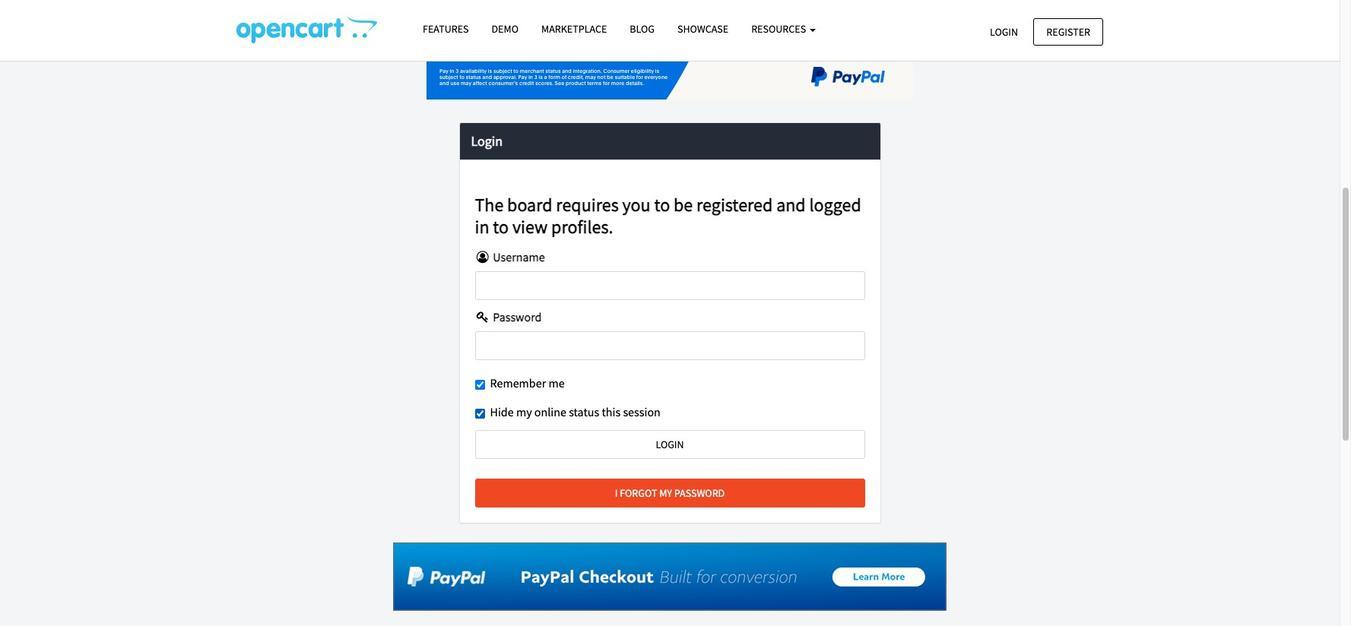 Task type: locate. For each thing, give the bounding box(es) containing it.
showcase link
[[666, 16, 740, 43]]

0 vertical spatial login
[[990, 25, 1018, 38]]

resources link
[[740, 16, 827, 43]]

marketplace
[[541, 22, 607, 36]]

1 vertical spatial my
[[660, 487, 672, 500]]

password
[[674, 487, 725, 500]]

login left the register
[[990, 25, 1018, 38]]

0 horizontal spatial to
[[493, 215, 509, 239]]

me
[[549, 375, 565, 391]]

1 horizontal spatial login
[[990, 25, 1018, 38]]

the board requires you to be registered and logged in to view profiles.
[[475, 193, 861, 239]]

demo link
[[480, 16, 530, 43]]

login
[[990, 25, 1018, 38], [471, 132, 503, 150]]

the
[[475, 193, 504, 217]]

my inside "link"
[[660, 487, 672, 500]]

None checkbox
[[475, 380, 485, 390], [475, 409, 485, 419], [475, 380, 485, 390], [475, 409, 485, 419]]

my right hide
[[516, 405, 532, 420]]

you
[[622, 193, 651, 217]]

to left be at the top of the page
[[654, 193, 670, 217]]

login up the "the"
[[471, 132, 503, 150]]

features link
[[411, 16, 480, 43]]

profiles.
[[551, 215, 613, 239]]

be
[[674, 193, 693, 217]]

1 horizontal spatial to
[[654, 193, 670, 217]]

my
[[516, 405, 532, 420], [660, 487, 672, 500]]

None submit
[[475, 430, 865, 460]]

1 vertical spatial login
[[471, 132, 503, 150]]

to
[[654, 193, 670, 217], [493, 215, 509, 239]]

hide
[[490, 405, 514, 420]]

showcase
[[678, 22, 729, 36]]

login inside 'link'
[[990, 25, 1018, 38]]

resources
[[752, 22, 808, 36]]

user circle o image
[[475, 251, 491, 264]]

my right forgot
[[660, 487, 672, 500]]

hide my online status this session
[[490, 405, 661, 420]]

this
[[602, 405, 621, 420]]

paypal payment gateway image
[[427, 0, 913, 99], [393, 543, 947, 612]]

register
[[1047, 25, 1091, 38]]

0 vertical spatial my
[[516, 405, 532, 420]]

0 horizontal spatial my
[[516, 405, 532, 420]]

Password password field
[[475, 331, 865, 360]]

to right in
[[493, 215, 509, 239]]

key image
[[475, 311, 491, 323]]

1 horizontal spatial my
[[660, 487, 672, 500]]



Task type: describe. For each thing, give the bounding box(es) containing it.
1 vertical spatial paypal payment gateway image
[[393, 543, 947, 612]]

status
[[569, 405, 599, 420]]

i
[[615, 487, 618, 500]]

blog link
[[619, 16, 666, 43]]

logged
[[810, 193, 861, 217]]

forgot
[[620, 487, 657, 500]]

remember me
[[490, 375, 565, 391]]

i forgot my password
[[615, 487, 725, 500]]

login link
[[977, 18, 1031, 46]]

password
[[491, 310, 542, 325]]

view
[[513, 215, 548, 239]]

blog
[[630, 22, 655, 36]]

register link
[[1034, 18, 1104, 46]]

and
[[777, 193, 806, 217]]

registered
[[697, 193, 773, 217]]

session
[[623, 405, 661, 420]]

marketplace link
[[530, 16, 619, 43]]

demo
[[492, 22, 519, 36]]

0 horizontal spatial login
[[471, 132, 503, 150]]

Username text field
[[475, 272, 865, 300]]

i forgot my password link
[[475, 479, 865, 508]]

username
[[491, 250, 545, 265]]

in
[[475, 215, 489, 239]]

requires
[[556, 193, 619, 217]]

0 vertical spatial paypal payment gateway image
[[427, 0, 913, 99]]

remember
[[490, 375, 546, 391]]

online
[[535, 405, 567, 420]]

board
[[507, 193, 553, 217]]

features
[[423, 22, 469, 36]]



Task type: vqa. For each thing, say whether or not it's contained in the screenshot.
Password
yes



